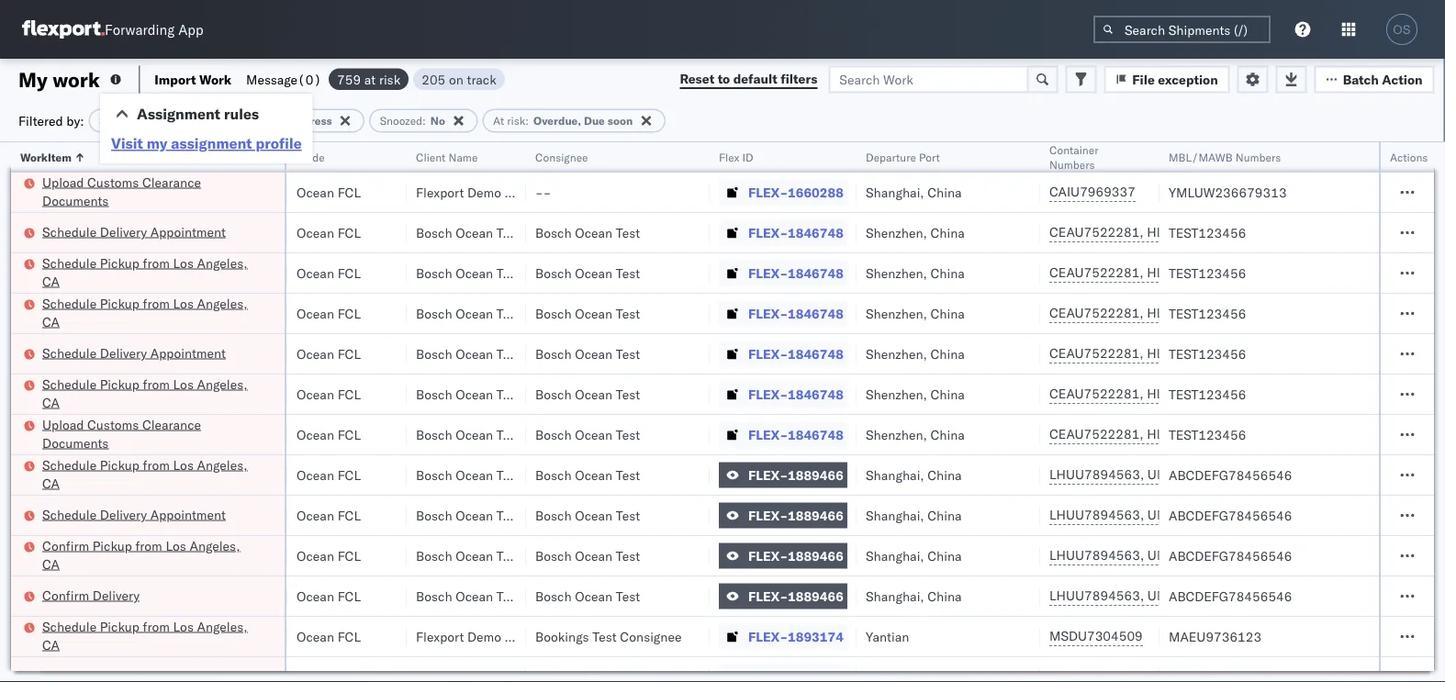Task type: vqa. For each thing, say whether or not it's contained in the screenshot.
3rd :
yes



Task type: locate. For each thing, give the bounding box(es) containing it.
1 vertical spatial confirm
[[42, 587, 89, 603]]

3 12:59 from the top
[[30, 305, 66, 321]]

3 appointment from the top
[[150, 506, 226, 523]]

1 horizontal spatial numbers
[[1236, 150, 1281, 164]]

3 schedule pickup from los angeles, ca button from the top
[[42, 375, 261, 414]]

os button
[[1381, 8, 1423, 51]]

1 schedule pickup from los angeles, ca from the top
[[42, 255, 248, 289]]

angeles,
[[197, 255, 248, 271], [197, 295, 248, 311], [197, 376, 248, 392], [197, 457, 248, 473], [190, 538, 240, 554], [197, 618, 248, 635]]

2 shanghai, from the top
[[866, 467, 924, 483]]

12:59 am mst, dec 14, 2022
[[30, 467, 210, 483], [30, 507, 210, 523]]

6 flex-1846748 from the top
[[748, 427, 844, 443]]

2 upload customs clearance documents link from the top
[[42, 416, 261, 452]]

1 horizontal spatial :
[[422, 114, 426, 128]]

12 flex- from the top
[[748, 629, 788, 645]]

1 ocean fcl from the top
[[297, 184, 361, 200]]

schedule delivery appointment button up 12:00 am mst, nov 9, 2022
[[42, 344, 226, 364]]

2 12:59 am mdt, nov 5, 2022 from the top
[[30, 265, 203, 281]]

2 hlxu6269489, from the top
[[1147, 264, 1241, 281]]

documents left 9,
[[42, 435, 109, 451]]

pickup inside confirm pickup from los angeles, ca
[[92, 538, 132, 554]]

2 schedule delivery appointment link from the top
[[42, 344, 226, 362]]

4 uetu5238478 from the top
[[1148, 588, 1237, 604]]

5 flex-1846748 from the top
[[748, 386, 844, 402]]

fcl
[[338, 184, 361, 200], [338, 225, 361, 241], [338, 265, 361, 281], [338, 305, 361, 321], [338, 346, 361, 362], [338, 386, 361, 402], [338, 427, 361, 443], [338, 467, 361, 483], [338, 507, 361, 523], [338, 548, 361, 564], [338, 588, 361, 604], [338, 629, 361, 645]]

mst, right pm
[[85, 548, 116, 564]]

14, up 23,
[[155, 507, 175, 523]]

1 vertical spatial flexport demo consignee
[[416, 629, 566, 645]]

0 vertical spatial demo
[[467, 184, 501, 200]]

(0)
[[298, 71, 321, 87]]

2 documents from the top
[[42, 435, 109, 451]]

test
[[497, 225, 521, 241], [616, 225, 640, 241], [497, 265, 521, 281], [616, 265, 640, 281], [497, 305, 521, 321], [616, 305, 640, 321], [497, 346, 521, 362], [616, 346, 640, 362], [497, 386, 521, 402], [616, 386, 640, 402], [497, 427, 521, 443], [616, 427, 640, 443], [497, 467, 521, 483], [616, 467, 640, 483], [497, 507, 521, 523], [616, 507, 640, 523], [497, 548, 521, 564], [616, 548, 640, 564], [497, 588, 521, 604], [616, 588, 640, 604], [592, 629, 617, 645]]

maeu9736123
[[1169, 629, 1262, 645]]

file exception button
[[1104, 66, 1230, 93], [1104, 66, 1230, 93]]

confirm up 7:00
[[42, 538, 89, 554]]

8 ocean fcl from the top
[[297, 467, 361, 483]]

3 shanghai, from the top
[[866, 507, 924, 523]]

upload customs clearance documents
[[42, 174, 201, 208], [42, 416, 201, 451]]

reset to default filters
[[680, 71, 818, 87]]

2 shanghai, china from the top
[[866, 467, 962, 483]]

delivery down 1:00 am mdt, aug 19, 2022
[[100, 224, 147, 240]]

2 vertical spatial schedule delivery appointment link
[[42, 506, 226, 524]]

1 vertical spatial upload customs clearance documents
[[42, 416, 201, 451]]

4 hlxu6269489, from the top
[[1147, 345, 1241, 361]]

1 vertical spatial schedule delivery appointment link
[[42, 344, 226, 362]]

mst, left 9,
[[94, 427, 125, 443]]

1 resize handle column header from the left
[[201, 142, 223, 682]]

mbl/mawb
[[1169, 150, 1233, 164]]

mst,
[[94, 427, 125, 443], [94, 467, 125, 483], [94, 507, 125, 523], [85, 548, 116, 564], [86, 588, 117, 604], [94, 629, 125, 645]]

confirm for confirm delivery
[[42, 587, 89, 603]]

1 vertical spatial upload customs clearance documents button
[[42, 416, 261, 454]]

2 fcl from the top
[[338, 225, 361, 241]]

1 vertical spatial demo
[[467, 629, 501, 645]]

2 s from the top
[[1441, 225, 1445, 241]]

schedule delivery appointment button down aug
[[42, 223, 226, 243]]

5 ocean fcl from the top
[[297, 346, 361, 362]]

flex-1846748
[[748, 225, 844, 241], [748, 265, 844, 281], [748, 305, 844, 321], [748, 346, 844, 362], [748, 386, 844, 402], [748, 427, 844, 443]]

1 appointment from the top
[[150, 224, 226, 240]]

documents down deadline
[[42, 192, 109, 208]]

11 ocean fcl from the top
[[297, 588, 361, 604]]

name
[[449, 150, 478, 164]]

1 vertical spatial upload customs clearance documents link
[[42, 416, 261, 452]]

shanghai,
[[866, 184, 924, 200], [866, 467, 924, 483], [866, 507, 924, 523], [866, 548, 924, 564], [866, 588, 924, 604]]

1 vertical spatial 12:59 am mst, dec 14, 2022
[[30, 507, 210, 523]]

0 vertical spatial 14,
[[155, 467, 175, 483]]

24,
[[147, 588, 167, 604]]

am
[[61, 184, 83, 200], [69, 225, 90, 241], [69, 265, 90, 281], [69, 305, 90, 321], [69, 346, 90, 362], [69, 386, 90, 402], [69, 427, 90, 443], [69, 467, 90, 483], [69, 507, 90, 523], [61, 588, 83, 604], [69, 629, 90, 645]]

2 : from the left
[[422, 114, 426, 128]]

los for second schedule pickup from los angeles, ca button from the top
[[173, 295, 194, 311]]

: right at
[[526, 114, 529, 128]]

0 vertical spatial appointment
[[150, 224, 226, 240]]

delivery for second the schedule delivery appointment button from the bottom of the page
[[100, 345, 147, 361]]

2 clearance from the top
[[142, 416, 201, 433]]

delivery inside confirm delivery link
[[92, 587, 140, 603]]

confirm inside confirm pickup from los angeles, ca
[[42, 538, 89, 554]]

batch action
[[1343, 71, 1423, 87]]

customs left 9,
[[87, 416, 139, 433]]

demo left "bookings"
[[467, 629, 501, 645]]

2 14, from the top
[[155, 507, 175, 523]]

china
[[928, 184, 962, 200], [931, 225, 965, 241], [931, 265, 965, 281], [931, 305, 965, 321], [931, 346, 965, 362], [931, 386, 965, 402], [931, 427, 965, 443], [928, 467, 962, 483], [928, 507, 962, 523], [928, 548, 962, 564], [928, 588, 962, 604]]

4 lhuu7894563, from the top
[[1050, 588, 1144, 604]]

5 shanghai, from the top
[[866, 588, 924, 604]]

upload customs clearance documents button
[[42, 173, 261, 212], [42, 416, 261, 454]]

mdt,
[[86, 184, 118, 200], [94, 225, 126, 241], [94, 265, 126, 281], [94, 305, 126, 321], [94, 346, 126, 362], [94, 386, 126, 402]]

4 test123456 from the top
[[1169, 346, 1246, 362]]

0 vertical spatial schedule delivery appointment
[[42, 224, 226, 240]]

appointment down 19,
[[150, 224, 226, 240]]

customs down deadline button
[[87, 174, 139, 190]]

delivery for the confirm delivery button
[[92, 587, 140, 603]]

import
[[155, 71, 196, 87]]

2 schedule delivery appointment button from the top
[[42, 344, 226, 364]]

demo
[[467, 184, 501, 200], [467, 629, 501, 645]]

nov
[[129, 225, 153, 241], [129, 265, 153, 281], [129, 305, 153, 321], [129, 346, 153, 362], [129, 386, 153, 402], [128, 427, 152, 443]]

14,
[[155, 467, 175, 483], [155, 507, 175, 523]]

0 vertical spatial upload customs clearance documents
[[42, 174, 201, 208]]

confirm down pm
[[42, 587, 89, 603]]

departure
[[866, 150, 916, 164]]

0 vertical spatial clearance
[[142, 174, 201, 190]]

4 shenzhen, china from the top
[[866, 346, 965, 362]]

6 ocean fcl from the top
[[297, 386, 361, 402]]

1 schedule pickup from los angeles, ca button from the top
[[42, 254, 261, 292]]

1 shenzhen, from the top
[[866, 225, 927, 241]]

4 schedule pickup from los angeles, ca button from the top
[[42, 456, 261, 495]]

: for snoozed
[[422, 114, 426, 128]]

3 ocean fcl from the top
[[297, 265, 361, 281]]

1 omkar s from the top
[[1399, 184, 1445, 200]]

shenzhen, china
[[866, 225, 965, 241], [866, 265, 965, 281], [866, 305, 965, 321], [866, 346, 965, 362], [866, 386, 965, 402], [866, 427, 965, 443]]

0 vertical spatial confirm
[[42, 538, 89, 554]]

1 vertical spatial risk
[[507, 114, 526, 128]]

dec up confirm pickup from los angeles, ca
[[128, 507, 152, 523]]

12:59 am mst, dec 14, 2022 down 12:00 am mst, nov 9, 2022
[[30, 467, 210, 483]]

6 test123456 from the top
[[1169, 427, 1246, 443]]

bookings
[[535, 629, 589, 645]]

app
[[178, 21, 204, 38]]

message
[[246, 71, 298, 87]]

due
[[584, 114, 605, 128]]

3 uetu5238478 from the top
[[1148, 547, 1237, 563]]

: left ready
[[132, 114, 135, 128]]

client
[[416, 150, 446, 164]]

default
[[733, 71, 778, 87]]

2 schedule pickup from los angeles, ca button from the top
[[42, 294, 261, 333]]

mbl/mawb numbers
[[1169, 150, 1281, 164]]

omkar s
[[1399, 184, 1445, 200], [1399, 225, 1445, 241], [1399, 265, 1445, 281], [1399, 305, 1445, 321], [1399, 346, 1445, 362]]

0 horizontal spatial numbers
[[1050, 157, 1095, 171]]

test123456
[[1169, 225, 1246, 241], [1169, 265, 1246, 281], [1169, 305, 1246, 321], [1169, 346, 1246, 362], [1169, 386, 1246, 402], [1169, 427, 1246, 443]]

hlxu6269489,
[[1147, 224, 1241, 240], [1147, 264, 1241, 281], [1147, 305, 1241, 321], [1147, 345, 1241, 361], [1147, 386, 1241, 402], [1147, 426, 1241, 442]]

actions
[[1390, 150, 1428, 164]]

10 flex- from the top
[[748, 548, 788, 564]]

schedule delivery appointment down aug
[[42, 224, 226, 240]]

numbers
[[1236, 150, 1281, 164], [1050, 157, 1095, 171]]

flexport. image
[[22, 20, 105, 39]]

numbers for mbl/mawb numbers
[[1236, 150, 1281, 164]]

5 5, from the top
[[156, 386, 168, 402]]

risk right the at
[[379, 71, 401, 87]]

2 lhuu7894563, from the top
[[1050, 507, 1144, 523]]

numbers up ymluw236679313
[[1236, 150, 1281, 164]]

1 flexport from the top
[[416, 184, 464, 200]]

appointment up 23,
[[150, 506, 226, 523]]

1 vertical spatial clearance
[[142, 416, 201, 433]]

4 ca from the top
[[42, 475, 60, 491]]

2 vertical spatial schedule delivery appointment
[[42, 506, 226, 523]]

resize handle column header for flex id
[[835, 142, 857, 682]]

delivery up 12:00 am mst, nov 9, 2022
[[100, 345, 147, 361]]

ceau7522281,
[[1050, 224, 1144, 240], [1050, 264, 1144, 281], [1050, 305, 1144, 321], [1050, 345, 1144, 361], [1050, 386, 1144, 402], [1050, 426, 1144, 442]]

5 omkar from the top
[[1399, 346, 1437, 362]]

1 schedule delivery appointment from the top
[[42, 224, 226, 240]]

snoozed
[[380, 114, 422, 128]]

forwarding app link
[[22, 20, 204, 39]]

reset to default filters button
[[669, 66, 829, 93]]

2 schedule delivery appointment from the top
[[42, 345, 226, 361]]

resize handle column header
[[201, 142, 223, 682], [263, 142, 285, 682], [265, 142, 287, 682], [385, 142, 407, 682], [504, 142, 526, 682], [688, 142, 710, 682], [835, 142, 857, 682], [1018, 142, 1040, 682], [1138, 142, 1160, 682], [1367, 142, 1389, 682], [1412, 142, 1434, 682]]

abcdefg78456546
[[1169, 467, 1292, 483], [1169, 507, 1292, 523], [1169, 548, 1292, 564], [1169, 588, 1292, 604]]

3 schedule pickup from los angeles, ca from the top
[[42, 376, 248, 410]]

1 vertical spatial customs
[[87, 416, 139, 433]]

2 schedule pickup from los angeles, ca link from the top
[[42, 294, 261, 331]]

1 vertical spatial upload
[[42, 416, 84, 433]]

0 vertical spatial risk
[[379, 71, 401, 87]]

:
[[132, 114, 135, 128], [422, 114, 426, 128], [526, 114, 529, 128]]

3 shenzhen, from the top
[[866, 305, 927, 321]]

0 vertical spatial upload customs clearance documents button
[[42, 173, 261, 212]]

flex-1889466
[[748, 467, 844, 483], [748, 507, 844, 523], [748, 548, 844, 564], [748, 588, 844, 604]]

2 horizontal spatial :
[[526, 114, 529, 128]]

delivery up 5:00 pm mst, dec 23, 2022
[[100, 506, 147, 523]]

2 resize handle column header from the left
[[263, 142, 285, 682]]

1 - from the left
[[535, 184, 543, 200]]

pickup
[[100, 255, 140, 271], [100, 295, 140, 311], [100, 376, 140, 392], [100, 457, 140, 473], [92, 538, 132, 554], [100, 618, 140, 635]]

0 vertical spatial 12:59 am mst, dec 14, 2022
[[30, 467, 210, 483]]

1:00 am mdt, aug 19, 2022
[[30, 184, 204, 200]]

appointment for third schedule delivery appointment link from the bottom of the page
[[150, 224, 226, 240]]

confirm delivery link
[[42, 586, 140, 605]]

mst, left jan
[[94, 629, 125, 645]]

schedule delivery appointment link down aug
[[42, 223, 226, 241]]

12:59 am mst, dec 14, 2022 up 5:00 pm mst, dec 23, 2022
[[30, 507, 210, 523]]

5 ca from the top
[[42, 556, 60, 572]]

flex-1893174 button
[[719, 624, 847, 650], [719, 624, 847, 650]]

1 vertical spatial documents
[[42, 435, 109, 451]]

ca
[[42, 273, 60, 289], [42, 314, 60, 330], [42, 394, 60, 410], [42, 475, 60, 491], [42, 556, 60, 572], [42, 637, 60, 653]]

0 vertical spatial upload customs clearance documents link
[[42, 173, 261, 210]]

schedule delivery appointment button up confirm pickup from los angeles, ca
[[42, 506, 226, 526]]

upload customs clearance documents for 2nd upload customs clearance documents link from the top of the page
[[42, 416, 201, 451]]

1 vertical spatial appointment
[[150, 345, 226, 361]]

14, down 9,
[[155, 467, 175, 483]]

1 upload from the top
[[42, 174, 84, 190]]

0 vertical spatial schedule delivery appointment button
[[42, 223, 226, 243]]

risk right at
[[507, 114, 526, 128]]

2 flex-1889466 from the top
[[748, 507, 844, 523]]

at
[[493, 114, 504, 128]]

los for confirm pickup from los angeles, ca button
[[166, 538, 186, 554]]

3 schedule delivery appointment link from the top
[[42, 506, 226, 524]]

7 12:59 from the top
[[30, 507, 66, 523]]

schedule delivery appointment up confirm pickup from los angeles, ca
[[42, 506, 226, 523]]

4 12:59 am mdt, nov 5, 2022 from the top
[[30, 346, 203, 362]]

hlxu8034992
[[1245, 224, 1334, 240], [1245, 264, 1334, 281], [1245, 305, 1334, 321], [1245, 345, 1334, 361], [1245, 386, 1334, 402], [1245, 426, 1334, 442]]

6 flex- from the top
[[748, 386, 788, 402]]

10 resize handle column header from the left
[[1367, 142, 1389, 682]]

confirm pickup from los angeles, ca button
[[42, 537, 261, 575]]

confirm delivery
[[42, 587, 140, 603]]

dec
[[128, 467, 152, 483], [128, 507, 152, 523], [119, 548, 143, 564], [120, 588, 144, 604]]

8 resize handle column header from the left
[[1018, 142, 1040, 682]]

resize handle column header for client name
[[504, 142, 526, 682]]

5 ceau7522281, from the top
[[1050, 386, 1144, 402]]

11 flex- from the top
[[748, 588, 788, 604]]

: left no at the left top of the page
[[422, 114, 426, 128]]

schedule delivery appointment up 12:00 am mst, nov 9, 2022
[[42, 345, 226, 361]]

1 schedule pickup from los angeles, ca link from the top
[[42, 254, 261, 291]]

4 1889466 from the top
[[788, 588, 844, 604]]

assignment rules
[[137, 105, 259, 123]]

6 ceau7522281, hlxu6269489, hlxu8034992 from the top
[[1050, 426, 1334, 442]]

12:59 am mdt, nov 5, 2022
[[30, 225, 203, 241], [30, 265, 203, 281], [30, 305, 203, 321], [30, 346, 203, 362], [30, 386, 203, 402]]

ceau7522281, hlxu6269489, hlxu8034992
[[1050, 224, 1334, 240], [1050, 264, 1334, 281], [1050, 305, 1334, 321], [1050, 345, 1334, 361], [1050, 386, 1334, 402], [1050, 426, 1334, 442]]

0 horizontal spatial risk
[[379, 71, 401, 87]]

los for 3rd schedule pickup from los angeles, ca button from the top of the page
[[173, 376, 194, 392]]

1 ceau7522281, from the top
[[1050, 224, 1144, 240]]

caiu7969337
[[1050, 184, 1136, 200]]

ca inside confirm pickup from los angeles, ca
[[42, 556, 60, 572]]

1 vertical spatial schedule delivery appointment
[[42, 345, 226, 361]]

2023
[[175, 629, 207, 645]]

jan
[[128, 629, 149, 645]]

resize handle column header for consignee
[[688, 142, 710, 682]]

shenzhen,
[[866, 225, 927, 241], [866, 265, 927, 281], [866, 305, 927, 321], [866, 346, 927, 362], [866, 386, 927, 402], [866, 427, 927, 443]]

5 s from the top
[[1441, 346, 1445, 362]]

delivery for 3rd the schedule delivery appointment button from the bottom of the page
[[100, 224, 147, 240]]

1 flex- from the top
[[748, 184, 788, 200]]

1 1846748 from the top
[[788, 225, 844, 241]]

1 vertical spatial schedule delivery appointment button
[[42, 344, 226, 364]]

1 vertical spatial 14,
[[155, 507, 175, 523]]

mst, down 12:00 am mst, nov 9, 2022
[[94, 467, 125, 483]]

Search Shipments (/) text field
[[1094, 16, 1271, 43]]

upload customs clearance documents link
[[42, 173, 261, 210], [42, 416, 261, 452]]

2 vertical spatial appointment
[[150, 506, 226, 523]]

1 vertical spatial flexport
[[416, 629, 464, 645]]

delivery for 1st the schedule delivery appointment button from the bottom of the page
[[100, 506, 147, 523]]

0 vertical spatial customs
[[87, 174, 139, 190]]

2 vertical spatial schedule delivery appointment button
[[42, 506, 226, 526]]

3 omkar s from the top
[[1399, 265, 1445, 281]]

3 flex- from the top
[[748, 265, 788, 281]]

resize handle column header for container numbers
[[1138, 142, 1160, 682]]

1 flex-1846748 from the top
[[748, 225, 844, 241]]

0 vertical spatial schedule delivery appointment link
[[42, 223, 226, 241]]

consignee inside button
[[535, 150, 588, 164]]

7 resize handle column header from the left
[[835, 142, 857, 682]]

numbers down container
[[1050, 157, 1095, 171]]

3 ca from the top
[[42, 394, 60, 410]]

demo down the "name" at the left top of page
[[467, 184, 501, 200]]

0 horizontal spatial :
[[132, 114, 135, 128]]

ocean
[[297, 184, 334, 200], [297, 225, 334, 241], [456, 225, 493, 241], [575, 225, 613, 241], [297, 265, 334, 281], [456, 265, 493, 281], [575, 265, 613, 281], [297, 305, 334, 321], [456, 305, 493, 321], [575, 305, 613, 321], [297, 346, 334, 362], [456, 346, 493, 362], [575, 346, 613, 362], [297, 386, 334, 402], [456, 386, 493, 402], [575, 386, 613, 402], [297, 427, 334, 443], [456, 427, 493, 443], [575, 427, 613, 443], [297, 467, 334, 483], [456, 467, 493, 483], [575, 467, 613, 483], [297, 507, 334, 523], [456, 507, 493, 523], [575, 507, 613, 523], [297, 548, 334, 564], [456, 548, 493, 564], [575, 548, 613, 564], [297, 588, 334, 604], [456, 588, 493, 604], [575, 588, 613, 604], [297, 629, 334, 645]]

- down consignee button
[[543, 184, 551, 200]]

5 fcl from the top
[[338, 346, 361, 362]]

los inside confirm pickup from los angeles, ca
[[166, 538, 186, 554]]

appointment up 9,
[[150, 345, 226, 361]]

my
[[147, 134, 167, 152]]

3 12:59 am mdt, nov 5, 2022 from the top
[[30, 305, 203, 321]]

0 vertical spatial flexport demo consignee
[[416, 184, 566, 200]]

resize handle column header for workitem
[[263, 142, 285, 682]]

overdue,
[[534, 114, 581, 128]]

0 vertical spatial upload
[[42, 174, 84, 190]]

numbers inside container numbers
[[1050, 157, 1095, 171]]

2 customs from the top
[[87, 416, 139, 433]]

delivery down 5:00 pm mst, dec 23, 2022
[[92, 587, 140, 603]]

- down overdue,
[[535, 184, 543, 200]]

0 vertical spatial documents
[[42, 192, 109, 208]]

1889466
[[788, 467, 844, 483], [788, 507, 844, 523], [788, 548, 844, 564], [788, 588, 844, 604]]

12:00
[[30, 427, 66, 443]]

0 vertical spatial flexport
[[416, 184, 464, 200]]

schedule delivery appointment link up confirm pickup from los angeles, ca
[[42, 506, 226, 524]]

2 flex-1846748 from the top
[[748, 265, 844, 281]]

schedule
[[42, 224, 97, 240], [42, 255, 97, 271], [42, 295, 97, 311], [42, 345, 97, 361], [42, 376, 97, 392], [42, 457, 97, 473], [42, 506, 97, 523], [42, 618, 97, 635]]

2 shenzhen, from the top
[[866, 265, 927, 281]]

schedule delivery appointment link up 12:00 am mst, nov 9, 2022
[[42, 344, 226, 362]]

2 flexport from the top
[[416, 629, 464, 645]]



Task type: describe. For each thing, give the bounding box(es) containing it.
12:00 am mst, nov 9, 2022
[[30, 427, 202, 443]]

10 ocean fcl from the top
[[297, 548, 361, 564]]

4 hlxu8034992 from the top
[[1245, 345, 1334, 361]]

3 shenzhen, china from the top
[[866, 305, 965, 321]]

departure port button
[[857, 146, 1022, 164]]

4 shanghai, china from the top
[[866, 548, 962, 564]]

filtered
[[18, 112, 63, 129]]

dec left 23,
[[119, 548, 143, 564]]

on
[[449, 71, 464, 87]]

workitem
[[20, 150, 72, 164]]

deadline button
[[21, 146, 205, 164]]

2 upload customs clearance documents button from the top
[[42, 416, 261, 454]]

1 test123456 from the top
[[1169, 225, 1246, 241]]

customs for first upload customs clearance documents button from the bottom
[[87, 416, 139, 433]]

ymluw236679313
[[1169, 184, 1287, 200]]

1 hlxu6269489, from the top
[[1147, 224, 1241, 240]]

8 12:59 from the top
[[30, 629, 66, 645]]

yantian
[[866, 629, 909, 645]]

6 ceau7522281, from the top
[[1050, 426, 1144, 442]]

import work button
[[147, 59, 239, 100]]

5:00 pm mst, dec 23, 2022
[[30, 548, 201, 564]]

4 fcl from the top
[[338, 305, 361, 321]]

5 flex- from the top
[[748, 346, 788, 362]]

assignment
[[137, 105, 220, 123]]

visit my assignment profile
[[111, 134, 302, 152]]

1 upload customs clearance documents button from the top
[[42, 173, 261, 212]]

resize handle column header for mode
[[385, 142, 407, 682]]

2 1846748 from the top
[[788, 265, 844, 281]]

: for status
[[132, 114, 135, 128]]

confirm pickup from los angeles, ca link
[[42, 537, 261, 573]]

4 flex- from the top
[[748, 305, 788, 321]]

8 schedule from the top
[[42, 618, 97, 635]]

1893174
[[788, 629, 844, 645]]

1 shanghai, china from the top
[[866, 184, 962, 200]]

blocked,
[[225, 114, 271, 128]]

5 test123456 from the top
[[1169, 386, 1246, 402]]

205
[[422, 71, 446, 87]]

clearance for 2nd upload customs clearance documents link from the top of the page
[[142, 416, 201, 433]]

file exception
[[1133, 71, 1218, 87]]

6 ca from the top
[[42, 637, 60, 653]]

container numbers button
[[1040, 139, 1141, 172]]

appointment for third schedule delivery appointment link
[[150, 506, 226, 523]]

5:00
[[30, 548, 58, 564]]

1 s from the top
[[1441, 184, 1445, 200]]

3 lhuu7894563, from the top
[[1050, 547, 1144, 563]]

Search Work text field
[[829, 66, 1029, 93]]

clearance for second upload customs clearance documents link from the bottom
[[142, 174, 201, 190]]

visit
[[111, 134, 143, 152]]

1 1889466 from the top
[[788, 467, 844, 483]]

1 flexport demo consignee from the top
[[416, 184, 566, 200]]

status
[[99, 114, 132, 128]]

6 1846748 from the top
[[788, 427, 844, 443]]

client name button
[[407, 146, 508, 164]]

5 12:59 from the top
[[30, 386, 66, 402]]

759
[[337, 71, 361, 87]]

3 schedule delivery appointment button from the top
[[42, 506, 226, 526]]

1 ceau7522281, hlxu6269489, hlxu8034992 from the top
[[1050, 224, 1334, 240]]

1 lhuu7894563, from the top
[[1050, 466, 1144, 483]]

customs for 1st upload customs clearance documents button from the top of the page
[[87, 174, 139, 190]]

filtered by:
[[18, 112, 84, 129]]

status : ready for work, blocked, in progress
[[99, 114, 332, 128]]

visit my assignment profile link
[[111, 134, 302, 152]]

2 upload from the top
[[42, 416, 84, 433]]

4 12:59 from the top
[[30, 346, 66, 362]]

5 omkar s from the top
[[1399, 346, 1445, 362]]

9 fcl from the top
[[338, 507, 361, 523]]

to
[[718, 71, 730, 87]]

1 hlxu8034992 from the top
[[1245, 224, 1334, 240]]

1660288
[[788, 184, 844, 200]]

2 flex- from the top
[[748, 225, 788, 241]]

rules
[[224, 105, 259, 123]]

at
[[364, 71, 376, 87]]

in
[[273, 114, 284, 128]]

no
[[431, 114, 445, 128]]

--
[[535, 184, 551, 200]]

2 12:59 am mst, dec 14, 2022 from the top
[[30, 507, 210, 523]]

los for fifth schedule pickup from los angeles, ca button from the top
[[173, 618, 194, 635]]

5 schedule pickup from los angeles, ca from the top
[[42, 618, 248, 653]]

5 schedule pickup from los angeles, ca link from the top
[[42, 618, 261, 654]]

8 fcl from the top
[[338, 467, 361, 483]]

exception
[[1158, 71, 1218, 87]]

bookings test consignee
[[535, 629, 682, 645]]

work
[[199, 71, 231, 87]]

2 - from the left
[[543, 184, 551, 200]]

2 hlxu8034992 from the top
[[1245, 264, 1334, 281]]

departure port
[[866, 150, 940, 164]]

12:59 am mst, jan 13, 2023
[[30, 629, 207, 645]]

confirm for confirm pickup from los angeles, ca
[[42, 538, 89, 554]]

1 horizontal spatial risk
[[507, 114, 526, 128]]

4 schedule pickup from los angeles, ca from the top
[[42, 457, 248, 491]]

4 schedule pickup from los angeles, ca link from the top
[[42, 456, 261, 493]]

work
[[53, 67, 100, 92]]

los for 5th schedule pickup from los angeles, ca button from the bottom of the page
[[173, 255, 194, 271]]

mst, up 5:00 pm mst, dec 23, 2022
[[94, 507, 125, 523]]

from inside confirm pickup from los angeles, ca
[[135, 538, 162, 554]]

2 ceau7522281, hlxu6269489, hlxu8034992 from the top
[[1050, 264, 1334, 281]]

filters
[[781, 71, 818, 87]]

11 fcl from the top
[[338, 588, 361, 604]]

dec left 24,
[[120, 588, 144, 604]]

12 fcl from the top
[[338, 629, 361, 645]]

4 omkar from the top
[[1399, 305, 1437, 321]]

1 flex-1889466 from the top
[[748, 467, 844, 483]]

3 schedule from the top
[[42, 295, 97, 311]]

mode button
[[287, 146, 388, 164]]

batch action button
[[1315, 66, 1435, 93]]

3 shanghai, china from the top
[[866, 507, 962, 523]]

1 demo from the top
[[467, 184, 501, 200]]

1 uetu5238478 from the top
[[1148, 466, 1237, 483]]

7:00
[[30, 588, 58, 604]]

23,
[[146, 548, 166, 564]]

batch
[[1343, 71, 1379, 87]]

5 hlxu8034992 from the top
[[1245, 386, 1334, 402]]

resize handle column header for departure port
[[1018, 142, 1040, 682]]

resize handle column header for mbl/mawb numbers
[[1367, 142, 1389, 682]]

assignment
[[171, 134, 252, 152]]

snooze
[[232, 150, 268, 164]]

flex-1660288
[[748, 184, 844, 200]]

2 shenzhen, china from the top
[[866, 265, 965, 281]]

4 ceau7522281, from the top
[[1050, 345, 1144, 361]]

2 flexport demo consignee from the top
[[416, 629, 566, 645]]

3 : from the left
[[526, 114, 529, 128]]

3 ceau7522281, from the top
[[1050, 305, 1144, 321]]

1 fcl from the top
[[338, 184, 361, 200]]

759 at risk
[[337, 71, 401, 87]]

track
[[467, 71, 497, 87]]

mst, down 5:00 pm mst, dec 23, 2022
[[86, 588, 117, 604]]

numbers for container numbers
[[1050, 157, 1095, 171]]

profile
[[256, 134, 302, 152]]

os
[[1393, 22, 1411, 36]]

resize handle column header for deadline
[[201, 142, 223, 682]]

2 test123456 from the top
[[1169, 265, 1246, 281]]

9,
[[155, 427, 167, 443]]

consignee button
[[526, 146, 691, 164]]

confirm pickup from los angeles, ca
[[42, 538, 240, 572]]

appointment for 2nd schedule delivery appointment link from the top
[[150, 345, 226, 361]]

2 lhuu7894563, uetu5238478 from the top
[[1050, 507, 1237, 523]]

forwarding app
[[105, 21, 204, 38]]

client name
[[416, 150, 478, 164]]

9 ocean fcl from the top
[[297, 507, 361, 523]]

upload customs clearance documents for second upload customs clearance documents link from the bottom
[[42, 174, 201, 208]]

angeles, inside confirm pickup from los angeles, ca
[[190, 538, 240, 554]]

5 ceau7522281, hlxu6269489, hlxu8034992 from the top
[[1050, 386, 1334, 402]]

soon
[[608, 114, 633, 128]]

workitem button
[[11, 146, 266, 164]]

19,
[[149, 184, 169, 200]]

aug
[[121, 184, 146, 200]]

1 12:59 am mdt, nov 5, 2022 from the top
[[30, 225, 203, 241]]

1:00
[[30, 184, 58, 200]]

flex-1893174
[[748, 629, 844, 645]]

reset
[[680, 71, 715, 87]]

5 12:59 am mdt, nov 5, 2022 from the top
[[30, 386, 203, 402]]

3 schedule pickup from los angeles, ca link from the top
[[42, 375, 261, 412]]

1 12:59 am mst, dec 14, 2022 from the top
[[30, 467, 210, 483]]

2 5, from the top
[[156, 265, 168, 281]]

mbl/mawb numbers button
[[1160, 146, 1371, 164]]

5 hlxu6269489, from the top
[[1147, 386, 1241, 402]]

forwarding
[[105, 21, 175, 38]]

1 omkar from the top
[[1399, 184, 1437, 200]]

6 hlxu6269489, from the top
[[1147, 426, 1241, 442]]

13,
[[152, 629, 172, 645]]

11 resize handle column header from the left
[[1412, 142, 1434, 682]]

snoozed : no
[[380, 114, 445, 128]]

6 shenzhen, china from the top
[[866, 427, 965, 443]]

mode
[[297, 150, 325, 164]]

message (0)
[[246, 71, 321, 87]]

9 flex- from the top
[[748, 507, 788, 523]]

work,
[[193, 114, 222, 128]]

7:00 am mst, dec 24, 2022
[[30, 588, 202, 604]]

3 fcl from the top
[[338, 265, 361, 281]]

flex id
[[719, 150, 754, 164]]

dec down 12:00 am mst, nov 9, 2022
[[128, 467, 152, 483]]

5 shenzhen, china from the top
[[866, 386, 965, 402]]

container numbers
[[1050, 143, 1099, 171]]

1 abcdefg78456546 from the top
[[1169, 467, 1292, 483]]

file
[[1133, 71, 1155, 87]]

for
[[175, 114, 190, 128]]

4 shenzhen, from the top
[[866, 346, 927, 362]]

los for 4th schedule pickup from los angeles, ca button from the top of the page
[[173, 457, 194, 473]]

deadline
[[30, 150, 75, 164]]

4 flex-1846748 from the top
[[748, 346, 844, 362]]

port
[[919, 150, 940, 164]]

1 5, from the top
[[156, 225, 168, 241]]

id
[[742, 150, 754, 164]]

2 ca from the top
[[42, 314, 60, 330]]

4 abcdefg78456546 from the top
[[1169, 588, 1292, 604]]

my work
[[18, 67, 100, 92]]



